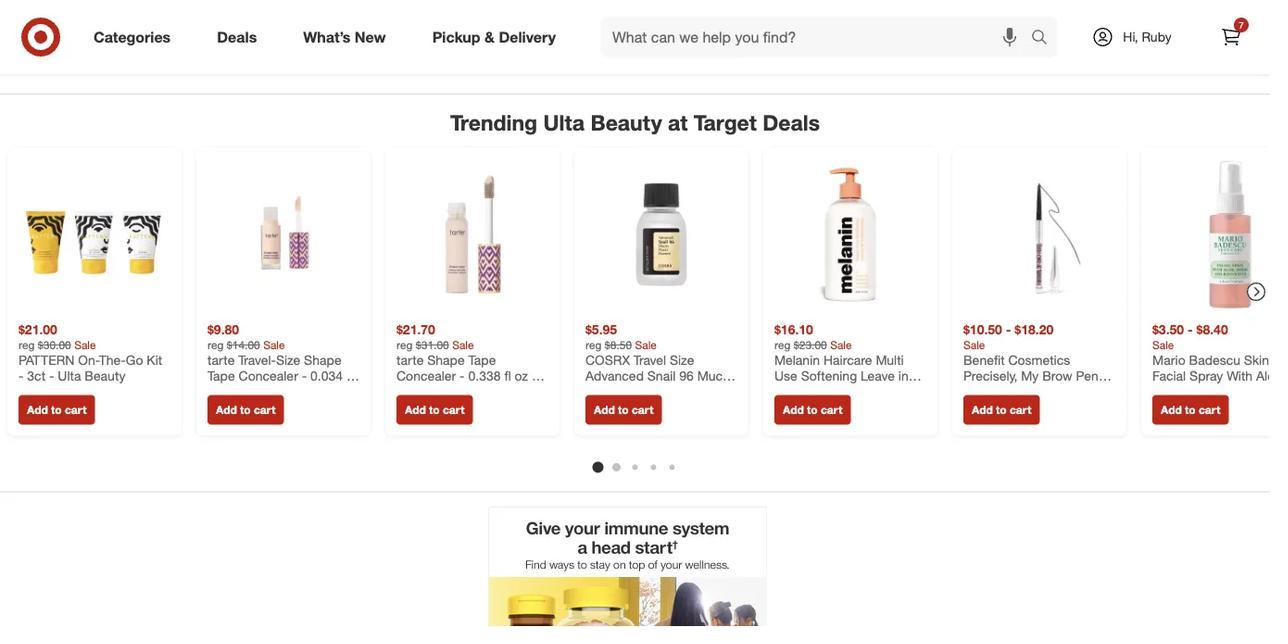 Task type: vqa. For each thing, say whether or not it's contained in the screenshot.
Type inside the All filters "dialog"
no



Task type: locate. For each thing, give the bounding box(es) containing it.
ulta right 3ct
[[58, 368, 81, 384]]

tarte for tarte shape tape concealer - 0.338 fl oz - ulta beauty
[[397, 352, 424, 368]]

to for $3.50 - $8.40
[[1185, 403, 1196, 417]]

size
[[276, 352, 300, 368]]

add
[[27, 403, 48, 417], [216, 403, 237, 417], [405, 403, 426, 417], [594, 403, 615, 417], [783, 403, 804, 417], [972, 403, 993, 417], [1161, 403, 1182, 417]]

beauty
[[591, 109, 662, 135], [85, 368, 125, 384], [260, 384, 301, 400], [423, 384, 464, 400]]

1 tarte from the left
[[208, 352, 235, 368]]

to down $21.70 reg $31.00 sale tarte shape tape concealer - 0.338 fl oz - ulta beauty
[[429, 403, 440, 417]]

add to cart down travel-
[[216, 403, 276, 417]]

- right 3ct
[[49, 368, 54, 384]]

4 cart from the left
[[632, 403, 654, 417]]

cart down $10.50 - $18.20 sale
[[1010, 403, 1032, 417]]

add down $10.50 - $18.20 sale
[[972, 403, 993, 417]]

5 sale from the left
[[830, 338, 852, 352]]

1 add from the left
[[27, 403, 48, 417]]

sale for $23.00
[[830, 338, 852, 352]]

- down $14.00
[[225, 384, 230, 400]]

add to cart for $21.70
[[405, 403, 465, 417]]

add to cart down the $23.00
[[783, 403, 843, 417]]

3 add from the left
[[405, 403, 426, 417]]

sale left $8.40
[[1153, 338, 1174, 352]]

to for $21.00
[[51, 403, 62, 417]]

tape
[[468, 352, 496, 368], [208, 368, 235, 384]]

to for $10.50 - $18.20
[[996, 403, 1007, 417]]

sale right the '$31.00'
[[452, 338, 474, 352]]

5 cart from the left
[[821, 403, 843, 417]]

reg
[[19, 338, 35, 352], [208, 338, 224, 352], [397, 338, 413, 352], [586, 338, 602, 352], [775, 338, 791, 352]]

add to cart down $21.70 reg $31.00 sale tarte shape tape concealer - 0.338 fl oz - ulta beauty
[[405, 403, 465, 417]]

0 vertical spatial deals
[[217, 28, 257, 46]]

1 horizontal spatial tape
[[468, 352, 496, 368]]

sale for $8.50
[[635, 338, 657, 352]]

go
[[126, 352, 143, 368]]

2 add from the left
[[216, 403, 237, 417]]

trending ulta beauty at target deals
[[450, 109, 820, 135]]

at
[[668, 109, 688, 135]]

3 add to cart button from the left
[[397, 395, 473, 425]]

add down $14.00
[[216, 403, 237, 417]]

to down $10.50 - $18.20 sale
[[996, 403, 1007, 417]]

sale inside $10.50 - $18.20 sale
[[964, 338, 985, 352]]

tarte down $21.70
[[397, 352, 424, 368]]

pickup & delivery
[[432, 28, 556, 46]]

6 add to cart from the left
[[972, 403, 1032, 417]]

benefit cosmetics precisely, my brow pencil waterproof eyebrow definer - ulta beauty image
[[964, 158, 1116, 310], [964, 158, 1116, 310]]

add to cart down $3.50 - $8.40 sale
[[1161, 403, 1221, 417]]

add down $8.50
[[594, 403, 615, 417]]

$8.50
[[605, 338, 632, 352]]

$16.10
[[775, 321, 813, 338]]

$14.00
[[227, 338, 260, 352]]

concealer down the '$31.00'
[[397, 368, 456, 384]]

1 horizontal spatial tarte
[[397, 352, 424, 368]]

4 reg from the left
[[586, 338, 602, 352]]

7 to from the left
[[1185, 403, 1196, 417]]

deals left what's
[[217, 28, 257, 46]]

to down pattern
[[51, 403, 62, 417]]

6 cart from the left
[[1010, 403, 1032, 417]]

6 to from the left
[[996, 403, 1007, 417]]

sale inside $21.70 reg $31.00 sale tarte shape tape concealer - 0.338 fl oz - ulta beauty
[[452, 338, 474, 352]]

sale inside $9.80 reg $14.00 sale tarte travel-size shape tape concealer - 0.034 fl oz - ulta beauty
[[263, 338, 285, 352]]

$21.00
[[19, 321, 57, 338]]

pattern on-the-go kit - 3ct - ulta beauty image
[[19, 158, 170, 310], [19, 158, 170, 310]]

add to cart button down $8.50
[[586, 395, 662, 425]]

- left $18.20
[[1006, 321, 1011, 338]]

6 add to cart button from the left
[[964, 395, 1040, 425]]

2 add to cart from the left
[[216, 403, 276, 417]]

sale right the $23.00
[[830, 338, 852, 352]]

- left 3ct
[[19, 368, 24, 384]]

4 add to cart button from the left
[[586, 395, 662, 425]]

$5.95
[[586, 321, 617, 338]]

kit
[[147, 352, 162, 368]]

add down the '$31.00'
[[405, 403, 426, 417]]

mario badescu skincare facial spray with aloe, herbs and rosewater - ulta beauty image
[[1153, 158, 1270, 310], [1153, 158, 1270, 310]]

beauty inside $9.80 reg $14.00 sale tarte travel-size shape tape concealer - 0.034 fl oz - ulta beauty
[[260, 384, 301, 400]]

reg left $8.50
[[586, 338, 602, 352]]

beauty down size
[[260, 384, 301, 400]]

0.338
[[468, 368, 501, 384]]

add for $21.70
[[405, 403, 426, 417]]

add for $5.95
[[594, 403, 615, 417]]

1 horizontal spatial fl
[[504, 368, 511, 384]]

4 to from the left
[[618, 403, 629, 417]]

cart down on-
[[65, 403, 87, 417]]

ulta right trending
[[543, 109, 585, 135]]

cart for $10.50 - $18.20
[[1010, 403, 1032, 417]]

- right 0.338
[[532, 368, 537, 384]]

1 horizontal spatial shape
[[427, 352, 465, 368]]

2 add to cart button from the left
[[208, 395, 284, 425]]

1 sale from the left
[[74, 338, 96, 352]]

2 cart from the left
[[254, 403, 276, 417]]

add to cart button down the $23.00
[[775, 395, 851, 425]]

tape right the '$31.00'
[[468, 352, 496, 368]]

7 sale from the left
[[1153, 338, 1174, 352]]

add to cart button down 3ct
[[19, 395, 95, 425]]

2 shape from the left
[[427, 352, 465, 368]]

1 add to cart from the left
[[27, 403, 87, 417]]

sale inside $16.10 reg $23.00 sale
[[830, 338, 852, 352]]

new
[[355, 28, 386, 46]]

sale right $30.00
[[74, 338, 96, 352]]

cart down $3.50 - $8.40 sale
[[1199, 403, 1221, 417]]

add to cart for $16.10
[[783, 403, 843, 417]]

7 cart from the left
[[1199, 403, 1221, 417]]

concealer
[[239, 368, 298, 384], [397, 368, 456, 384]]

cosrx travel size advanced snail 96 mucin power essence - 1.01 fl oz - ulta beauty image
[[586, 158, 738, 310], [586, 158, 738, 310]]

add to cart button for $3.50 - $8.40
[[1153, 395, 1229, 425]]

beauty left go
[[85, 368, 125, 384]]

sale for $14.00
[[263, 338, 285, 352]]

oz right 0.338
[[515, 368, 528, 384]]

reg left the $23.00
[[775, 338, 791, 352]]

concealer down $14.00
[[239, 368, 298, 384]]

0 horizontal spatial fl
[[347, 368, 353, 384]]

3 cart from the left
[[443, 403, 465, 417]]

add for $16.10
[[783, 403, 804, 417]]

5 add from the left
[[783, 403, 804, 417]]

$3.50 - $8.40 sale
[[1153, 321, 1228, 352]]

oz down $9.80
[[208, 384, 221, 400]]

1 concealer from the left
[[239, 368, 298, 384]]

5 reg from the left
[[775, 338, 791, 352]]

cart down the $23.00
[[821, 403, 843, 417]]

cart for $16.10
[[821, 403, 843, 417]]

add to cart button down $3.50 - $8.40 sale
[[1153, 395, 1229, 425]]

1 horizontal spatial deals
[[763, 109, 820, 135]]

shape right size
[[304, 352, 342, 368]]

$8.40
[[1197, 321, 1228, 338]]

add to cart button down travel-
[[208, 395, 284, 425]]

add to cart button for $21.00
[[19, 395, 95, 425]]

tarte shape tape concealer - 0.338 fl oz - ulta beauty image
[[397, 158, 549, 310], [397, 158, 549, 310]]

$9.80 reg $14.00 sale tarte travel-size shape tape concealer - 0.034 fl oz - ulta beauty
[[208, 321, 353, 400]]

tape down $14.00
[[208, 368, 235, 384]]

1 fl from the left
[[347, 368, 353, 384]]

0 horizontal spatial concealer
[[239, 368, 298, 384]]

reg inside $21.70 reg $31.00 sale tarte shape tape concealer - 0.338 fl oz - ulta beauty
[[397, 338, 413, 352]]

add to cart down $10.50 - $18.20 sale
[[972, 403, 1032, 417]]

ruby
[[1142, 29, 1172, 45]]

3 add to cart from the left
[[405, 403, 465, 417]]

3 sale from the left
[[452, 338, 474, 352]]

1 horizontal spatial concealer
[[397, 368, 456, 384]]

beauty left 0.338
[[423, 384, 464, 400]]

tarte down $9.80
[[208, 352, 235, 368]]

sale right $8.50
[[635, 338, 657, 352]]

categories link
[[78, 17, 194, 57]]

cart for $21.70
[[443, 403, 465, 417]]

ulta down the '$31.00'
[[397, 384, 420, 400]]

$21.70
[[397, 321, 435, 338]]

cart
[[65, 403, 87, 417], [254, 403, 276, 417], [443, 403, 465, 417], [632, 403, 654, 417], [821, 403, 843, 417], [1010, 403, 1032, 417], [1199, 403, 1221, 417]]

2 sale from the left
[[263, 338, 285, 352]]

2 tarte from the left
[[397, 352, 424, 368]]

5 to from the left
[[807, 403, 818, 417]]

reg inside "$5.95 reg $8.50 sale"
[[586, 338, 602, 352]]

add to cart down $8.50
[[594, 403, 654, 417]]

7 add to cart from the left
[[1161, 403, 1221, 417]]

on-
[[78, 352, 99, 368]]

add down the $23.00
[[783, 403, 804, 417]]

add to cart down 3ct
[[27, 403, 87, 417]]

to for $5.95
[[618, 403, 629, 417]]

add to cart button down 0.338
[[397, 395, 473, 425]]

tarte for tarte travel-size shape tape concealer - 0.034 fl oz - ulta beauty
[[208, 352, 235, 368]]

melanin haircare multi use softening leave in conditioner - 16 fl oz - ulta beauty image
[[775, 158, 927, 310], [775, 158, 927, 310]]

travel-
[[238, 352, 276, 368]]

oz inside $9.80 reg $14.00 sale tarte travel-size shape tape concealer - 0.034 fl oz - ulta beauty
[[208, 384, 221, 400]]

6 sale from the left
[[964, 338, 985, 352]]

reg left $14.00
[[208, 338, 224, 352]]

What can we help you find? suggestions appear below search field
[[601, 17, 1036, 57]]

reg for $21.00
[[19, 338, 35, 352]]

0 horizontal spatial tarte
[[208, 352, 235, 368]]

advertisement region
[[79, 0, 1191, 59], [489, 507, 767, 627]]

add to cart
[[27, 403, 87, 417], [216, 403, 276, 417], [405, 403, 465, 417], [594, 403, 654, 417], [783, 403, 843, 417], [972, 403, 1032, 417], [1161, 403, 1221, 417]]

ulta down travel-
[[233, 384, 257, 400]]

fl right 0.338
[[504, 368, 511, 384]]

to
[[51, 403, 62, 417], [240, 403, 251, 417], [429, 403, 440, 417], [618, 403, 629, 417], [807, 403, 818, 417], [996, 403, 1007, 417], [1185, 403, 1196, 417]]

tarte inside $9.80 reg $14.00 sale tarte travel-size shape tape concealer - 0.034 fl oz - ulta beauty
[[208, 352, 235, 368]]

sale inside $3.50 - $8.40 sale
[[1153, 338, 1174, 352]]

4 add to cart from the left
[[594, 403, 654, 417]]

3 to from the left
[[429, 403, 440, 417]]

0 horizontal spatial tape
[[208, 368, 235, 384]]

0.034
[[310, 368, 343, 384]]

4 add from the left
[[594, 403, 615, 417]]

1 cart from the left
[[65, 403, 87, 417]]

2 to from the left
[[240, 403, 251, 417]]

0 horizontal spatial shape
[[304, 352, 342, 368]]

5 add to cart from the left
[[783, 403, 843, 417]]

tarte travel-size shape tape concealer - 0.034 fl oz - ulta beauty image
[[208, 158, 360, 310], [208, 158, 360, 310]]

add down $3.50 - $8.40 sale
[[1161, 403, 1182, 417]]

to for $21.70
[[429, 403, 440, 417]]

reg inside $21.00 reg $30.00 sale pattern on-the-go kit - 3ct - ulta beauty
[[19, 338, 35, 352]]

fl inside $21.70 reg $31.00 sale tarte shape tape concealer - 0.338 fl oz - ulta beauty
[[504, 368, 511, 384]]

1 to from the left
[[51, 403, 62, 417]]

add to cart button
[[19, 395, 95, 425], [208, 395, 284, 425], [397, 395, 473, 425], [586, 395, 662, 425], [775, 395, 851, 425], [964, 395, 1040, 425], [1153, 395, 1229, 425]]

tarte
[[208, 352, 235, 368], [397, 352, 424, 368]]

cart for $21.00
[[65, 403, 87, 417]]

7 add to cart button from the left
[[1153, 395, 1229, 425]]

- left $8.40
[[1188, 321, 1193, 338]]

tape inside $21.70 reg $31.00 sale tarte shape tape concealer - 0.338 fl oz - ulta beauty
[[468, 352, 496, 368]]

to down $8.50
[[618, 403, 629, 417]]

6 add from the left
[[972, 403, 993, 417]]

sale inside $21.00 reg $30.00 sale pattern on-the-go kit - 3ct - ulta beauty
[[74, 338, 96, 352]]

cart down $8.50
[[632, 403, 654, 417]]

reg left $30.00
[[19, 338, 35, 352]]

fl right 0.034
[[347, 368, 353, 384]]

5 add to cart button from the left
[[775, 395, 851, 425]]

pickup & delivery link
[[417, 17, 579, 57]]

4 sale from the left
[[635, 338, 657, 352]]

add to cart button for $9.80
[[208, 395, 284, 425]]

sale left $18.20
[[964, 338, 985, 352]]

7 add from the left
[[1161, 403, 1182, 417]]

sale for $18.20
[[964, 338, 985, 352]]

sale inside "$5.95 reg $8.50 sale"
[[635, 338, 657, 352]]

$9.80
[[208, 321, 239, 338]]

2 concealer from the left
[[397, 368, 456, 384]]

to down $3.50 - $8.40 sale
[[1185, 403, 1196, 417]]

1 reg from the left
[[19, 338, 35, 352]]

0 horizontal spatial oz
[[208, 384, 221, 400]]

sale
[[74, 338, 96, 352], [263, 338, 285, 352], [452, 338, 474, 352], [635, 338, 657, 352], [830, 338, 852, 352], [964, 338, 985, 352], [1153, 338, 1174, 352]]

-
[[1006, 321, 1011, 338], [1188, 321, 1193, 338], [19, 368, 24, 384], [49, 368, 54, 384], [302, 368, 307, 384], [460, 368, 465, 384], [532, 368, 537, 384], [225, 384, 230, 400]]

tarte inside $21.70 reg $31.00 sale tarte shape tape concealer - 0.338 fl oz - ulta beauty
[[397, 352, 424, 368]]

sale right $14.00
[[263, 338, 285, 352]]

sale for $30.00
[[74, 338, 96, 352]]

3 reg from the left
[[397, 338, 413, 352]]

what's new link
[[287, 17, 409, 57]]

- left 0.338
[[460, 368, 465, 384]]

to down travel-
[[240, 403, 251, 417]]

add down 3ct
[[27, 403, 48, 417]]

sale for $31.00
[[452, 338, 474, 352]]

deals
[[217, 28, 257, 46], [763, 109, 820, 135]]

fl
[[347, 368, 353, 384], [504, 368, 511, 384]]

1 horizontal spatial oz
[[515, 368, 528, 384]]

oz
[[515, 368, 528, 384], [208, 384, 221, 400]]

shape
[[304, 352, 342, 368], [427, 352, 465, 368]]

deals right target
[[763, 109, 820, 135]]

to down the $23.00
[[807, 403, 818, 417]]

add to cart button down $10.50 - $18.20 sale
[[964, 395, 1040, 425]]

reg inside $9.80 reg $14.00 sale tarte travel-size shape tape concealer - 0.034 fl oz - ulta beauty
[[208, 338, 224, 352]]

reg inside $16.10 reg $23.00 sale
[[775, 338, 791, 352]]

cart down $21.70 reg $31.00 sale tarte shape tape concealer - 0.338 fl oz - ulta beauty
[[443, 403, 465, 417]]

shape left 0.338
[[427, 352, 465, 368]]

$10.50
[[964, 321, 1002, 338]]

cart down travel-
[[254, 403, 276, 417]]

1 add to cart button from the left
[[19, 395, 95, 425]]

1 shape from the left
[[304, 352, 342, 368]]

2 reg from the left
[[208, 338, 224, 352]]

2 fl from the left
[[504, 368, 511, 384]]

categories
[[94, 28, 171, 46]]

0 horizontal spatial deals
[[217, 28, 257, 46]]

target
[[694, 109, 757, 135]]

ulta
[[543, 109, 585, 135], [58, 368, 81, 384], [233, 384, 257, 400], [397, 384, 420, 400]]

reg left the '$31.00'
[[397, 338, 413, 352]]



Task type: describe. For each thing, give the bounding box(es) containing it.
add for $10.50 - $18.20
[[972, 403, 993, 417]]

- inside $10.50 - $18.20 sale
[[1006, 321, 1011, 338]]

to for $9.80
[[240, 403, 251, 417]]

add to cart for $5.95
[[594, 403, 654, 417]]

sale for $8.40
[[1153, 338, 1174, 352]]

tape inside $9.80 reg $14.00 sale tarte travel-size shape tape concealer - 0.034 fl oz - ulta beauty
[[208, 368, 235, 384]]

add to cart for $21.00
[[27, 403, 87, 417]]

$21.70 reg $31.00 sale tarte shape tape concealer - 0.338 fl oz - ulta beauty
[[397, 321, 537, 400]]

concealer inside $9.80 reg $14.00 sale tarte travel-size shape tape concealer - 0.034 fl oz - ulta beauty
[[239, 368, 298, 384]]

cart for $5.95
[[632, 403, 654, 417]]

$18.20
[[1015, 321, 1054, 338]]

add to cart for $10.50 - $18.20
[[972, 403, 1032, 417]]

- left 0.034
[[302, 368, 307, 384]]

3ct
[[27, 368, 45, 384]]

add to cart for $3.50 - $8.40
[[1161, 403, 1221, 417]]

add to cart for $9.80
[[216, 403, 276, 417]]

add to cart button for $10.50 - $18.20
[[964, 395, 1040, 425]]

$16.10 reg $23.00 sale
[[775, 321, 852, 352]]

search button
[[1023, 17, 1068, 61]]

$30.00
[[38, 338, 71, 352]]

&
[[485, 28, 495, 46]]

0 vertical spatial advertisement region
[[79, 0, 1191, 59]]

search
[[1023, 30, 1068, 48]]

hi,
[[1123, 29, 1138, 45]]

oz inside $21.70 reg $31.00 sale tarte shape tape concealer - 0.338 fl oz - ulta beauty
[[515, 368, 528, 384]]

add to cart button for $16.10
[[775, 395, 851, 425]]

- inside $3.50 - $8.40 sale
[[1188, 321, 1193, 338]]

ulta inside $21.00 reg $30.00 sale pattern on-the-go kit - 3ct - ulta beauty
[[58, 368, 81, 384]]

$31.00
[[416, 338, 449, 352]]

concealer inside $21.70 reg $31.00 sale tarte shape tape concealer - 0.338 fl oz - ulta beauty
[[397, 368, 456, 384]]

$3.50
[[1153, 321, 1184, 338]]

shape inside $21.70 reg $31.00 sale tarte shape tape concealer - 0.338 fl oz - ulta beauty
[[427, 352, 465, 368]]

$21.00 reg $30.00 sale pattern on-the-go kit - 3ct - ulta beauty
[[19, 321, 162, 384]]

pattern
[[19, 352, 75, 368]]

add for $3.50 - $8.40
[[1161, 403, 1182, 417]]

$23.00
[[794, 338, 827, 352]]

delivery
[[499, 28, 556, 46]]

ulta inside $21.70 reg $31.00 sale tarte shape tape concealer - 0.338 fl oz - ulta beauty
[[397, 384, 420, 400]]

deals link
[[201, 17, 280, 57]]

7 link
[[1211, 17, 1252, 57]]

1 vertical spatial advertisement region
[[489, 507, 767, 627]]

the-
[[99, 352, 126, 368]]

what's
[[303, 28, 351, 46]]

fl inside $9.80 reg $14.00 sale tarte travel-size shape tape concealer - 0.034 fl oz - ulta beauty
[[347, 368, 353, 384]]

cart for $3.50 - $8.40
[[1199, 403, 1221, 417]]

cart for $9.80
[[254, 403, 276, 417]]

shape inside $9.80 reg $14.00 sale tarte travel-size shape tape concealer - 0.034 fl oz - ulta beauty
[[304, 352, 342, 368]]

1 vertical spatial deals
[[763, 109, 820, 135]]

ulta inside $9.80 reg $14.00 sale tarte travel-size shape tape concealer - 0.034 fl oz - ulta beauty
[[233, 384, 257, 400]]

beauty inside $21.70 reg $31.00 sale tarte shape tape concealer - 0.338 fl oz - ulta beauty
[[423, 384, 464, 400]]

pickup
[[432, 28, 480, 46]]

beauty left at
[[591, 109, 662, 135]]

add for $9.80
[[216, 403, 237, 417]]

$5.95 reg $8.50 sale
[[586, 321, 657, 352]]

beauty inside $21.00 reg $30.00 sale pattern on-the-go kit - 3ct - ulta beauty
[[85, 368, 125, 384]]

reg for $21.70
[[397, 338, 413, 352]]

add to cart button for $21.70
[[397, 395, 473, 425]]

add to cart button for $5.95
[[586, 395, 662, 425]]

trending
[[450, 109, 538, 135]]

reg for $9.80
[[208, 338, 224, 352]]

7
[[1239, 19, 1244, 31]]

$10.50 - $18.20 sale
[[964, 321, 1054, 352]]

add for $21.00
[[27, 403, 48, 417]]

to for $16.10
[[807, 403, 818, 417]]

hi, ruby
[[1123, 29, 1172, 45]]

what's new
[[303, 28, 386, 46]]



